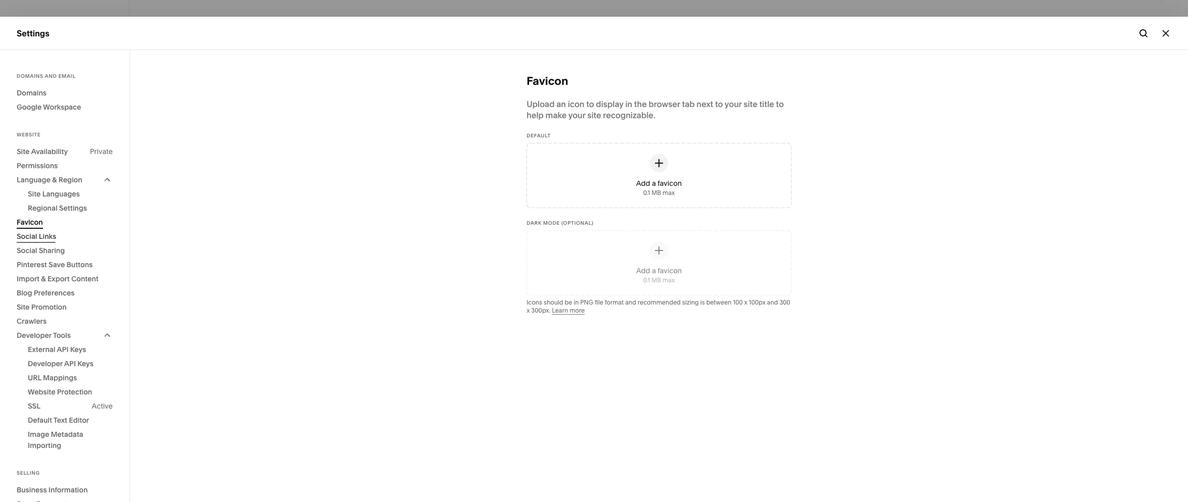 Task type: locate. For each thing, give the bounding box(es) containing it.
business
[[17, 486, 47, 495]]

icon
[[568, 99, 584, 109]]

x right the "100" on the bottom of page
[[744, 299, 747, 307]]

x
[[744, 299, 747, 307], [527, 307, 530, 315]]

dark mode (optional)
[[527, 221, 594, 226]]

0 vertical spatial your
[[725, 99, 742, 109]]

site languages link
[[28, 187, 113, 201]]

learn
[[552, 307, 568, 315]]

default up the image at the bottom of page
[[28, 416, 52, 425]]

be
[[565, 299, 572, 307]]

0 horizontal spatial your
[[568, 110, 585, 120]]

the
[[634, 99, 647, 109]]

x down the icons
[[527, 307, 530, 315]]

1 vertical spatial default
[[28, 416, 52, 425]]

0 vertical spatial site
[[17, 147, 30, 156]]

domains inside domains google workspace
[[17, 89, 47, 98]]

website down url
[[28, 388, 55, 397]]

and right format
[[625, 299, 636, 307]]

in inside icons should be in png file format and recommended sizing is between 100 x 100px and 300 x 300px.
[[574, 299, 579, 307]]

and left email
[[45, 73, 57, 79]]

1 vertical spatial keys
[[78, 360, 93, 369]]

1 vertical spatial tools
[[53, 331, 71, 340]]

in right be
[[574, 299, 579, 307]]

robinsongreg175@gmail.com
[[40, 449, 123, 456]]

settings
[[17, 28, 49, 38], [59, 204, 87, 213], [17, 389, 48, 399]]

language
[[17, 176, 50, 185]]

0 vertical spatial developer
[[17, 331, 52, 340]]

2 horizontal spatial to
[[776, 99, 784, 109]]

products
[[22, 100, 53, 109]]

to
[[586, 99, 594, 109], [715, 99, 723, 109], [776, 99, 784, 109]]

settings down site languages link
[[59, 204, 87, 213]]

make
[[546, 110, 567, 120]]

2 vertical spatial site
[[17, 303, 30, 312]]

upload an icon to display in the browser tab next to your site title to help make your site recognizable.
[[527, 99, 784, 120]]

2 vertical spatial website
[[28, 388, 55, 397]]

keys
[[70, 345, 86, 355], [78, 360, 93, 369]]

permissions link
[[17, 159, 113, 173]]

analytics link
[[17, 221, 112, 233]]

0 horizontal spatial x
[[527, 307, 530, 315]]

website protection link
[[28, 385, 113, 400]]

1 horizontal spatial in
[[625, 99, 632, 109]]

default inside 'default text editor image metadata importing'
[[28, 416, 52, 425]]

email
[[58, 73, 76, 79]]

1 to from the left
[[586, 99, 594, 109]]

browser
[[649, 99, 680, 109]]

0 vertical spatial domains
[[17, 73, 43, 79]]

2 domains from the top
[[17, 89, 47, 98]]

more
[[570, 307, 585, 315]]

0 horizontal spatial default
[[28, 416, 52, 425]]

1 social from the top
[[17, 232, 37, 241]]

1 vertical spatial &
[[41, 275, 46, 284]]

social inside "social sharing pinterest save buttons import & export content blog preferences site promotion crawlers"
[[17, 246, 37, 255]]

site languages regional settings
[[28, 190, 87, 213]]

1 vertical spatial in
[[574, 299, 579, 307]]

site down blog
[[17, 303, 30, 312]]

settings up domains and email
[[17, 28, 49, 38]]

1 vertical spatial settings
[[59, 204, 87, 213]]

developer up asset library
[[28, 360, 63, 369]]

site inside "social sharing pinterest save buttons import & export content blog preferences site promotion crawlers"
[[17, 303, 30, 312]]

website up site availability
[[17, 132, 41, 138]]

in up recognizable.
[[625, 99, 632, 109]]

social sharing pinterest save buttons import & export content blog preferences site promotion crawlers
[[17, 246, 99, 326]]

300px.
[[531, 307, 550, 315]]

tools inside dropdown button
[[53, 331, 71, 340]]

website
[[17, 63, 48, 73], [17, 132, 41, 138], [28, 388, 55, 397]]

pinterest save buttons link
[[17, 258, 113, 272]]

0 horizontal spatial site
[[587, 110, 601, 120]]

buttons
[[67, 260, 93, 270]]

default down help
[[527, 133, 551, 139]]

metadata
[[51, 430, 83, 440]]

preferences
[[34, 289, 75, 298]]

1 vertical spatial api
[[64, 360, 76, 369]]

default for default
[[527, 133, 551, 139]]

to right the title
[[776, 99, 784, 109]]

import
[[17, 275, 39, 284]]

selling tools
[[22, 168, 64, 178]]

1 horizontal spatial default
[[527, 133, 551, 139]]

in
[[625, 99, 632, 109], [574, 299, 579, 307]]

site down display
[[587, 110, 601, 120]]

learn more
[[552, 307, 585, 315]]

google
[[17, 103, 42, 112]]

2 horizontal spatial and
[[767, 299, 778, 307]]

your right next
[[725, 99, 742, 109]]

marketing link
[[17, 185, 112, 197]]

1 vertical spatial favicon
[[17, 218, 43, 227]]

favicon down the contacts
[[17, 218, 43, 227]]

crawlers
[[17, 317, 47, 326]]

social down analytics
[[17, 232, 37, 241]]

export
[[47, 275, 70, 284]]

developer down crawlers
[[17, 331, 52, 340]]

0 vertical spatial favicon
[[527, 74, 568, 88]]

discounts link
[[22, 130, 118, 147]]

permissions
[[17, 161, 58, 170]]

sizing
[[682, 299, 699, 307]]

&
[[52, 176, 57, 185], [41, 275, 46, 284]]

social for social links
[[17, 232, 37, 241]]

1 vertical spatial x
[[527, 307, 530, 315]]

favicon up the "upload"
[[527, 74, 568, 88]]

2 social from the top
[[17, 246, 37, 255]]

help link
[[17, 407, 35, 418]]

analytics
[[17, 222, 52, 232]]

1 horizontal spatial to
[[715, 99, 723, 109]]

1 horizontal spatial favicon
[[527, 74, 568, 88]]

editor
[[69, 416, 89, 425]]

1 vertical spatial your
[[568, 110, 585, 120]]

0 vertical spatial tools
[[47, 168, 64, 178]]

1 horizontal spatial and
[[625, 299, 636, 307]]

1 vertical spatial site
[[28, 190, 41, 199]]

social
[[17, 232, 37, 241], [17, 246, 37, 255]]

site up the contacts
[[28, 190, 41, 199]]

1 vertical spatial domains
[[17, 89, 47, 98]]

0 horizontal spatial &
[[41, 275, 46, 284]]

& inside "dropdown button"
[[52, 176, 57, 185]]

0 horizontal spatial favicon
[[17, 218, 43, 227]]

1 horizontal spatial your
[[725, 99, 742, 109]]

0 vertical spatial keys
[[70, 345, 86, 355]]

0 horizontal spatial to
[[586, 99, 594, 109]]

site left the title
[[744, 99, 758, 109]]

and left 300 at the right
[[767, 299, 778, 307]]

to right next
[[715, 99, 723, 109]]

1 vertical spatial developer
[[28, 360, 63, 369]]

0 vertical spatial social
[[17, 232, 37, 241]]

ssl
[[28, 402, 41, 411]]

upload
[[527, 99, 555, 109]]

your down icon
[[568, 110, 585, 120]]

0 vertical spatial in
[[625, 99, 632, 109]]

marketing
[[17, 185, 56, 195]]

1 vertical spatial social
[[17, 246, 37, 255]]

language & region button
[[17, 173, 113, 187]]

developer inside dropdown button
[[17, 331, 52, 340]]

learn more link
[[552, 307, 585, 315]]

1 domains from the top
[[17, 73, 43, 79]]

an
[[556, 99, 566, 109]]

favicon
[[527, 74, 568, 88], [17, 218, 43, 227]]

domains and email
[[17, 73, 76, 79]]

site promotion link
[[17, 300, 113, 315]]

1 horizontal spatial site
[[744, 99, 758, 109]]

0 vertical spatial x
[[744, 299, 747, 307]]

api down developer tools "link"
[[57, 345, 69, 355]]

should
[[544, 299, 563, 307]]

regional settings link
[[28, 201, 113, 215]]

social up 'pinterest' at the bottom of page
[[17, 246, 37, 255]]

keys up developer api keys link
[[70, 345, 86, 355]]

in inside upload an icon to display in the browser tab next to your site title to help make your site recognizable.
[[625, 99, 632, 109]]

site up permissions
[[17, 147, 30, 156]]

0 vertical spatial site
[[744, 99, 758, 109]]

api up asset library link
[[64, 360, 76, 369]]

0 horizontal spatial in
[[574, 299, 579, 307]]

site inside site languages regional settings
[[28, 190, 41, 199]]

1 vertical spatial website
[[17, 132, 41, 138]]

domains google workspace
[[17, 89, 81, 112]]

save
[[49, 260, 65, 270]]

keys up url mappings link at the bottom left of the page
[[78, 360, 93, 369]]

(optional)
[[561, 221, 594, 226]]

social inside social links link
[[17, 232, 37, 241]]

0 vertical spatial &
[[52, 176, 57, 185]]

to right icon
[[586, 99, 594, 109]]

developer tools
[[17, 331, 71, 340]]

social for social sharing pinterest save buttons import & export content blog preferences site promotion crawlers
[[17, 246, 37, 255]]

0 vertical spatial default
[[527, 133, 551, 139]]

website up domains and email
[[17, 63, 48, 73]]

1 horizontal spatial &
[[52, 176, 57, 185]]

mappings
[[43, 374, 77, 383]]

your
[[725, 99, 742, 109], [568, 110, 585, 120]]

3 to from the left
[[776, 99, 784, 109]]

settings up ssl
[[17, 389, 48, 399]]

favicon inside favicon link
[[17, 218, 43, 227]]

scheduling link
[[17, 239, 112, 251]]



Task type: vqa. For each thing, say whether or not it's contained in the screenshot.
the Analytics link in the top left of the page
yes



Task type: describe. For each thing, give the bounding box(es) containing it.
0 vertical spatial website
[[17, 63, 48, 73]]

developer api keys link
[[28, 357, 113, 371]]

0 vertical spatial settings
[[17, 28, 49, 38]]

content
[[71, 275, 99, 284]]

1 horizontal spatial x
[[744, 299, 747, 307]]

asset library
[[17, 371, 67, 381]]

300
[[780, 299, 790, 307]]

100px
[[749, 299, 766, 307]]

0 horizontal spatial and
[[45, 73, 57, 79]]

contacts
[[17, 203, 52, 213]]

external api keys developer api keys url mappings website protection
[[28, 345, 93, 397]]

information
[[48, 486, 88, 495]]

website inside the external api keys developer api keys url mappings website protection
[[28, 388, 55, 397]]

workspace
[[43, 103, 81, 112]]

url mappings link
[[28, 371, 113, 385]]

tab
[[682, 99, 695, 109]]

png
[[580, 299, 593, 307]]

products link
[[22, 96, 118, 113]]

default text editor image metadata importing
[[28, 416, 89, 451]]

business information
[[17, 486, 88, 495]]

asset
[[17, 371, 39, 381]]

site availability
[[17, 147, 68, 156]]

sharing
[[39, 246, 65, 255]]

site for site availability
[[17, 147, 30, 156]]

image
[[28, 430, 49, 440]]

2 to from the left
[[715, 99, 723, 109]]

100
[[733, 299, 743, 307]]

social links
[[17, 232, 56, 241]]

settings inside site languages regional settings
[[59, 204, 87, 213]]

developer inside the external api keys developer api keys url mappings website protection
[[28, 360, 63, 369]]

domains for google
[[17, 89, 47, 98]]

site for site languages regional settings
[[28, 190, 41, 199]]

settings link
[[17, 389, 112, 401]]

regional
[[28, 204, 57, 213]]

invoicing
[[22, 151, 53, 160]]

language & region
[[17, 176, 82, 185]]

icons should be in png file format and recommended sizing is between 100 x 100px and 300 x 300px.
[[527, 299, 790, 315]]

file
[[595, 299, 603, 307]]

default text editor link
[[28, 414, 113, 428]]

text
[[53, 416, 67, 425]]

domains link
[[17, 86, 113, 100]]

availability
[[31, 147, 68, 156]]

asset library link
[[17, 371, 112, 383]]

domains for and
[[17, 73, 43, 79]]

developer tools link
[[17, 329, 113, 343]]

greg robinson robinsongreg175@gmail.com
[[40, 440, 123, 456]]

is
[[700, 299, 705, 307]]

links
[[39, 232, 56, 241]]

importing
[[28, 442, 61, 451]]

library
[[40, 371, 67, 381]]

private
[[90, 147, 113, 156]]

pinterest
[[17, 260, 47, 270]]

social sharing link
[[17, 244, 113, 258]]

tools for selling tools
[[47, 168, 64, 178]]

recommended
[[638, 299, 681, 307]]

& inside "social sharing pinterest save buttons import & export content blog preferences site promotion crawlers"
[[41, 275, 46, 284]]

next
[[697, 99, 713, 109]]

icons
[[527, 299, 542, 307]]

default for default text editor image metadata importing
[[28, 416, 52, 425]]

2 vertical spatial settings
[[17, 389, 48, 399]]

0 vertical spatial api
[[57, 345, 69, 355]]

promotion
[[31, 303, 67, 312]]

robinson
[[56, 440, 84, 448]]

import & export content link
[[17, 272, 113, 286]]

languages
[[42, 190, 80, 199]]

region
[[59, 176, 82, 185]]

external api keys link
[[28, 343, 113, 357]]

1 vertical spatial site
[[587, 110, 601, 120]]

crawlers link
[[17, 315, 113, 329]]

selling tools link
[[22, 164, 118, 182]]

tools for developer tools
[[53, 331, 71, 340]]

google workspace link
[[17, 100, 113, 114]]

title
[[759, 99, 774, 109]]

favicon link
[[17, 215, 113, 230]]

dark
[[527, 221, 542, 226]]

invoicing link
[[22, 147, 118, 164]]

website link
[[17, 62, 112, 74]]

selling inside selling link
[[17, 81, 43, 91]]

active
[[92, 402, 113, 411]]

blog
[[17, 289, 32, 298]]

url
[[28, 374, 41, 383]]

scheduling
[[17, 240, 60, 250]]

display
[[596, 99, 623, 109]]

protection
[[57, 388, 92, 397]]

business information link
[[17, 484, 113, 498]]

between
[[706, 299, 732, 307]]

discounts
[[22, 134, 56, 143]]

greg
[[40, 440, 55, 448]]

selling link
[[17, 80, 112, 93]]

image metadata importing link
[[28, 428, 113, 453]]

language & region link
[[17, 173, 113, 187]]



